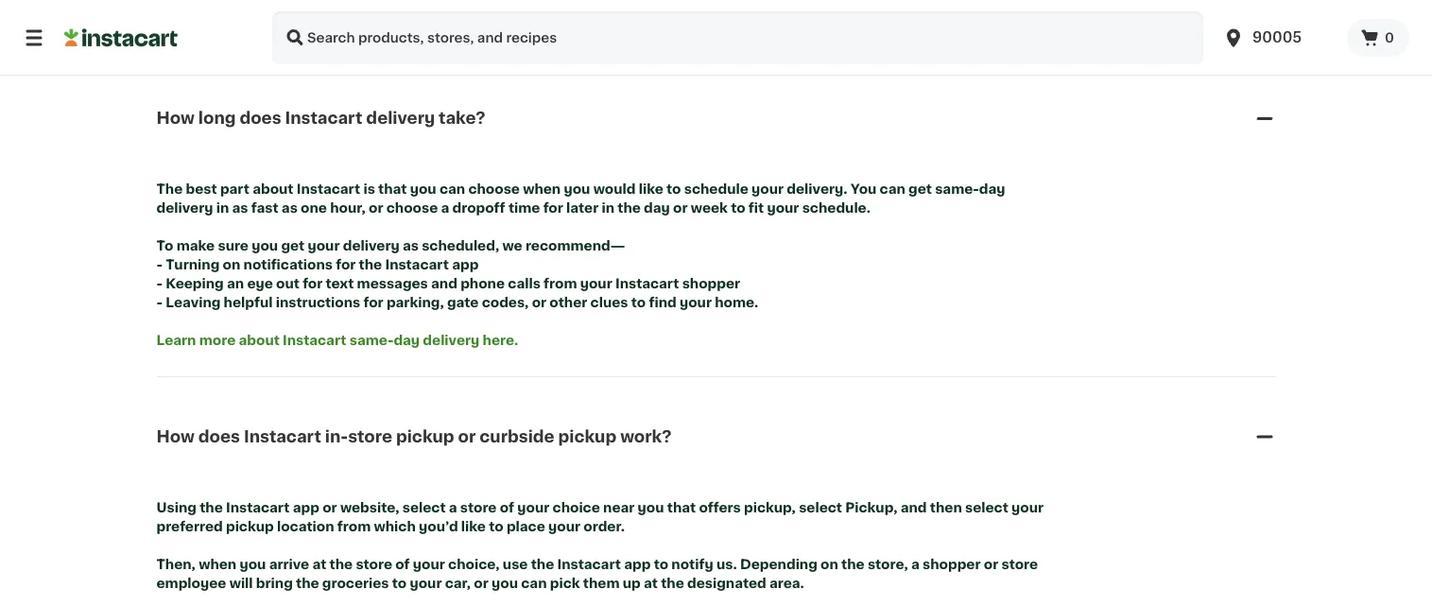 Task type: describe. For each thing, give the bounding box(es) containing it.
a inside the best part about instacart is that you can choose when you would like to schedule your delivery. you can get same-day delivery in as fast as one hour, or choose a dropoff time for later in the day or week to fit your schedule.
[[441, 201, 449, 215]]

for down messages
[[364, 296, 384, 309]]

2 horizontal spatial pickup
[[558, 428, 617, 445]]

or inside to make sure you get your delivery as scheduled, we recommend— - turning on notifications for the instacart app - keeping an eye out for text messages and phone calls from your instacart shopper - leaving helpful instructions for parking, gate codes, or other clues to find your home.
[[532, 296, 547, 309]]

using the instacart app or website, select a store of your choice near you that offers pickup, select pickup, and then select your preferred pickup location from which you'd like to place your order.
[[156, 501, 1047, 533]]

time
[[509, 201, 540, 215]]

when inside the best part about instacart is that you can choose when you would like to schedule your delivery. you can get same-day delivery in as fast as one hour, or choose a dropoff time for later in the day or week to fit your schedule.
[[523, 182, 561, 196]]

you'd
[[419, 519, 458, 533]]

90005
[[1253, 31, 1302, 44]]

app inside the then, when you arrive at the store of your choice, use the instacart app to notify us. depending on the store, a shopper or store employee will bring the groceries to your car, or you can pick them up at the designated area.
[[624, 557, 651, 571]]

pickup,
[[744, 501, 796, 514]]

arrive
[[269, 557, 309, 571]]

to
[[156, 239, 173, 252]]

0 horizontal spatial here.
[[436, 16, 471, 29]]

use
[[503, 557, 528, 571]]

notify
[[672, 557, 714, 571]]

you
[[851, 182, 877, 196]]

that inside using the instacart app or website, select a store of your choice near you that offers pickup, select pickup, and then select your preferred pickup location from which you'd like to place your order.
[[667, 501, 696, 514]]

the inside using the instacart app or website, select a store of your choice near you that offers pickup, select pickup, and then select your preferred pickup location from which you'd like to place your order.
[[200, 501, 223, 514]]

which
[[374, 519, 416, 533]]

store inside using the instacart app or website, select a store of your choice near you that offers pickup, select pickup, and then select your preferred pickup location from which you'd like to place your order.
[[460, 501, 497, 514]]

you down use
[[492, 576, 518, 589]]

employee
[[156, 576, 226, 589]]

hour,
[[330, 201, 366, 215]]

instacart inside the best part about instacart is that you can choose when you would like to schedule your delivery. you can get same-day delivery in as fast as one hour, or choose a dropoff time for later in the day or week to fit your schedule.
[[297, 182, 360, 196]]

store inside 'dropdown button'
[[348, 428, 392, 445]]

later
[[566, 201, 599, 215]]

calls
[[508, 277, 541, 290]]

depending
[[740, 557, 818, 571]]

pickup,
[[846, 501, 898, 514]]

make
[[177, 239, 215, 252]]

store,
[[868, 557, 908, 571]]

find
[[649, 296, 677, 309]]

shopper inside the then, when you arrive at the store of your choice, use the instacart app to notify us. depending on the store, a shopper or store employee will bring the groceries to your car, or you can pick them up at the designated area.
[[923, 557, 981, 571]]

leaving
[[166, 296, 221, 309]]

1 horizontal spatial as
[[282, 201, 298, 215]]

instructions
[[276, 296, 361, 309]]

fit
[[749, 201, 764, 215]]

them
[[583, 576, 620, 589]]

dropoff
[[453, 201, 506, 215]]

is
[[363, 182, 375, 196]]

like inside the best part about instacart is that you can choose when you would like to schedule your delivery. you can get same-day delivery in as fast as one hour, or choose a dropoff time for later in the day or week to fit your schedule.
[[639, 182, 664, 196]]

app inside using the instacart app or website, select a store of your choice near you that offers pickup, select pickup, and then select your preferred pickup location from which you'd like to place your order.
[[293, 501, 320, 514]]

to make sure you get your delivery as scheduled, we recommend— - turning on notifications for the instacart app - keeping an eye out for text messages and phone calls from your instacart shopper - leaving helpful instructions for parking, gate codes, or other clues to find your home.
[[156, 239, 759, 309]]

home.
[[715, 296, 759, 309]]

schedule
[[684, 182, 749, 196]]

on inside the then, when you arrive at the store of your choice, use the instacart app to notify us. depending on the store, a shopper or store employee will bring the groceries to your car, or you can pick them up at the designated area.
[[821, 557, 839, 571]]

then,
[[156, 557, 196, 571]]

we
[[503, 239, 523, 252]]

1 in from the left
[[216, 201, 229, 215]]

car,
[[445, 576, 471, 589]]

to right the how
[[315, 16, 330, 29]]

to inside to make sure you get your delivery as scheduled, we recommend— - turning on notifications for the instacart app - keeping an eye out for text messages and phone calls from your instacart shopper - leaving helpful instructions for parking, gate codes, or other clues to find your home.
[[631, 296, 646, 309]]

preferred
[[156, 519, 223, 533]]

the inside to make sure you get your delivery as scheduled, we recommend— - turning on notifications for the instacart app - keeping an eye out for text messages and phone calls from your instacart shopper - leaving helpful instructions for parking, gate codes, or other clues to find your home.
[[359, 258, 382, 271]]

your right the find
[[680, 296, 712, 309]]

your right then
[[1012, 501, 1044, 514]]

keeping
[[166, 277, 224, 290]]

to left schedule at the top of the page
[[667, 182, 681, 196]]

instacart logo image
[[64, 26, 178, 49]]

how does instacart in-store pickup or curbside pickup work? button
[[156, 402, 1276, 471]]

delivery.
[[787, 182, 848, 196]]

in-
[[325, 428, 348, 445]]

eye
[[247, 277, 273, 290]]

the down notify
[[661, 576, 684, 589]]

your up fit
[[752, 182, 784, 196]]

near
[[603, 501, 635, 514]]

a inside the then, when you arrive at the store of your choice, use the instacart app to notify us. depending on the store, a shopper or store employee will bring the groceries to your car, or you can pick them up at the designated area.
[[912, 557, 920, 571]]

1 - from the top
[[156, 258, 163, 271]]

1 vertical spatial choose
[[386, 201, 438, 215]]

take?
[[439, 110, 486, 126]]

one
[[301, 201, 327, 215]]

us.
[[717, 557, 737, 571]]

delivery inside to make sure you get your delivery as scheduled, we recommend— - turning on notifications for the instacart app - keeping an eye out for text messages and phone calls from your instacart shopper - leaving helpful instructions for parking, gate codes, or other clues to find your home.
[[343, 239, 400, 252]]

delivery inside the best part about instacart is that you can choose when you would like to schedule your delivery. you can get same-day delivery in as fast as one hour, or choose a dropoff time for later in the day or week to fit your schedule.
[[156, 201, 213, 215]]

for up "instructions"
[[303, 277, 323, 290]]

the
[[156, 182, 183, 196]]

designated
[[687, 576, 767, 589]]

using
[[156, 501, 197, 514]]

messages
[[357, 277, 428, 290]]

pick
[[550, 576, 580, 589]]

on inside to make sure you get your delivery as scheduled, we recommend— - turning on notifications for the instacart app - keeping an eye out for text messages and phone calls from your instacart shopper - leaving helpful instructions for parking, gate codes, or other clues to find your home.
[[223, 258, 240, 271]]

of inside using the instacart app or website, select a store of your choice near you that offers pickup, select pickup, and then select your preferred pickup location from which you'd like to place your order.
[[500, 501, 514, 514]]

your up car,
[[413, 557, 445, 571]]

text
[[326, 277, 354, 290]]

helpful
[[224, 296, 273, 309]]

long
[[198, 110, 236, 126]]

the left store,
[[842, 557, 865, 571]]

bring
[[256, 576, 293, 589]]

place inside using the instacart app or website, select a store of your choice near you that offers pickup, select pickup, and then select your preferred pickup location from which you'd like to place your order.
[[507, 519, 545, 533]]

sure
[[218, 239, 249, 252]]

2 in from the left
[[602, 201, 615, 215]]

when inside the then, when you arrive at the store of your choice, use the instacart app to notify us. depending on the store, a shopper or store employee will bring the groceries to your car, or you can pick them up at the designated area.
[[199, 557, 237, 571]]

choice
[[553, 501, 600, 514]]

groceries
[[322, 576, 389, 589]]

0 horizontal spatial as
[[232, 201, 248, 215]]

phone
[[461, 277, 505, 290]]

2 90005 button from the left
[[1223, 11, 1336, 64]]

0 horizontal spatial place
[[333, 16, 371, 29]]

other
[[550, 296, 588, 309]]

offers
[[699, 501, 741, 514]]

you right is on the top left of page
[[410, 182, 437, 196]]

schedule.
[[802, 201, 871, 215]]

2 horizontal spatial can
[[880, 182, 906, 196]]

your right fit
[[767, 201, 799, 215]]

parking,
[[387, 296, 444, 309]]

a inside using the instacart app or website, select a store of your choice near you that offers pickup, select pickup, and then select your preferred pickup location from which you'd like to place your order.
[[449, 501, 457, 514]]

learn more about how to place an order here.
[[156, 16, 471, 29]]

curbside
[[480, 428, 555, 445]]

how long does instacart delivery take? button
[[156, 84, 1276, 152]]

as inside to make sure you get your delivery as scheduled, we recommend— - turning on notifications for the instacart app - keeping an eye out for text messages and phone calls from your instacart shopper - leaving helpful instructions for parking, gate codes, or other clues to find your home.
[[403, 239, 419, 252]]

notifications
[[244, 258, 333, 271]]

codes,
[[482, 296, 529, 309]]

gate
[[447, 296, 479, 309]]

will
[[229, 576, 253, 589]]

that inside the best part about instacart is that you can choose when you would like to schedule your delivery. you can get same-day delivery in as fast as one hour, or choose a dropoff time for later in the day or week to fit your schedule.
[[378, 182, 407, 196]]

the right use
[[531, 557, 554, 571]]

how
[[283, 16, 312, 29]]

of inside the then, when you arrive at the store of your choice, use the instacart app to notify us. depending on the store, a shopper or store employee will bring the groceries to your car, or you can pick them up at the designated area.
[[395, 557, 410, 571]]

would
[[594, 182, 636, 196]]



Task type: vqa. For each thing, say whether or not it's contained in the screenshot.
"in-"
yes



Task type: locate. For each thing, give the bounding box(es) containing it.
select right then
[[965, 501, 1009, 514]]

shopper inside to make sure you get your delivery as scheduled, we recommend— - turning on notifications for the instacart app - keeping an eye out for text messages and phone calls from your instacart shopper - leaving helpful instructions for parking, gate codes, or other clues to find your home.
[[682, 277, 741, 290]]

0 vertical spatial and
[[431, 277, 458, 290]]

instacart inside dropdown button
[[285, 110, 363, 126]]

0 vertical spatial how
[[156, 110, 195, 126]]

0 horizontal spatial can
[[440, 182, 465, 196]]

1 vertical spatial like
[[461, 519, 486, 533]]

1 horizontal spatial pickup
[[396, 428, 454, 445]]

day
[[979, 182, 1006, 196], [644, 201, 670, 215], [394, 334, 420, 347]]

1 horizontal spatial at
[[644, 576, 658, 589]]

2 horizontal spatial app
[[624, 557, 651, 571]]

0 vertical spatial day
[[979, 182, 1006, 196]]

at right the up
[[644, 576, 658, 589]]

like right you'd
[[461, 519, 486, 533]]

1 horizontal spatial place
[[507, 519, 545, 533]]

to
[[315, 16, 330, 29], [667, 182, 681, 196], [731, 201, 746, 215], [631, 296, 646, 309], [489, 519, 504, 533], [654, 557, 669, 571], [392, 576, 407, 589]]

0 vertical spatial -
[[156, 258, 163, 271]]

learn for learn more about instacart same-day delivery here.
[[156, 334, 196, 347]]

in down would
[[602, 201, 615, 215]]

for inside the best part about instacart is that you can choose when you would like to schedule your delivery. you can get same-day delivery in as fast as one hour, or choose a dropoff time for later in the day or week to fit your schedule.
[[543, 201, 563, 215]]

instacart
[[285, 110, 363, 126], [297, 182, 360, 196], [385, 258, 449, 271], [616, 277, 679, 290], [283, 334, 347, 347], [244, 428, 321, 445], [226, 501, 290, 514], [557, 557, 621, 571]]

0 vertical spatial on
[[223, 258, 240, 271]]

0 vertical spatial from
[[544, 277, 577, 290]]

0 horizontal spatial pickup
[[226, 519, 274, 533]]

pickup
[[396, 428, 454, 445], [558, 428, 617, 445], [226, 519, 274, 533]]

you inside using the instacart app or website, select a store of your choice near you that offers pickup, select pickup, and then select your preferred pickup location from which you'd like to place your order.
[[638, 501, 664, 514]]

about left the how
[[239, 16, 280, 29]]

choose up scheduled, in the top left of the page
[[386, 201, 438, 215]]

instacart inside 'dropdown button'
[[244, 428, 321, 445]]

0 horizontal spatial when
[[199, 557, 237, 571]]

1 horizontal spatial select
[[799, 501, 842, 514]]

0 vertical spatial of
[[500, 501, 514, 514]]

2 more from the top
[[199, 334, 236, 347]]

and left then
[[901, 501, 927, 514]]

how inside 'dropdown button'
[[156, 428, 195, 445]]

the best part about instacart is that you can choose when you would like to schedule your delivery. you can get same-day delivery in as fast as one hour, or choose a dropoff time for later in the day or week to fit your schedule.
[[156, 182, 1009, 215]]

like inside using the instacart app or website, select a store of your choice near you that offers pickup, select pickup, and then select your preferred pickup location from which you'd like to place your order.
[[461, 519, 486, 533]]

how left long
[[156, 110, 195, 126]]

scheduled,
[[422, 239, 499, 252]]

0 horizontal spatial choose
[[386, 201, 438, 215]]

0 horizontal spatial day
[[394, 334, 420, 347]]

here. right "order"
[[436, 16, 471, 29]]

1 vertical spatial how
[[156, 428, 195, 445]]

1 vertical spatial and
[[901, 501, 927, 514]]

then, when you arrive at the store of your choice, use the instacart app to notify us. depending on the store, a shopper or store employee will bring the groceries to your car, or you can pick them up at the designated area.
[[156, 557, 1041, 589]]

3 select from the left
[[965, 501, 1009, 514]]

how for how long does instacart delivery take?
[[156, 110, 195, 126]]

1 vertical spatial when
[[199, 557, 237, 571]]

to left notify
[[654, 557, 669, 571]]

1 horizontal spatial same-
[[935, 182, 979, 196]]

does inside how does instacart in-store pickup or curbside pickup work? 'dropdown button'
[[198, 428, 240, 445]]

then
[[930, 501, 962, 514]]

does right long
[[240, 110, 281, 126]]

1 horizontal spatial can
[[521, 576, 547, 589]]

0 horizontal spatial app
[[293, 501, 320, 514]]

a
[[441, 201, 449, 215], [449, 501, 457, 514], [912, 557, 920, 571]]

order
[[395, 16, 433, 29]]

1 horizontal spatial shopper
[[923, 557, 981, 571]]

get right you
[[909, 182, 932, 196]]

delivery inside how long does instacart delivery take? dropdown button
[[366, 110, 435, 126]]

work?
[[620, 428, 672, 445]]

1 horizontal spatial in
[[602, 201, 615, 215]]

same-
[[935, 182, 979, 196], [350, 334, 394, 347]]

2 - from the top
[[156, 277, 163, 290]]

0 horizontal spatial from
[[337, 519, 371, 533]]

how does instacart in-store pickup or curbside pickup work?
[[156, 428, 672, 445]]

1 vertical spatial place
[[507, 519, 545, 533]]

recommend—
[[526, 239, 625, 252]]

to left the find
[[631, 296, 646, 309]]

the up groceries
[[330, 557, 353, 571]]

1 learn from the top
[[156, 16, 196, 29]]

shopper down then
[[923, 557, 981, 571]]

the down arrive
[[296, 576, 319, 589]]

0 vertical spatial like
[[639, 182, 664, 196]]

place
[[333, 16, 371, 29], [507, 519, 545, 533]]

clues
[[591, 296, 628, 309]]

0 vertical spatial when
[[523, 182, 561, 196]]

a right store,
[[912, 557, 920, 571]]

1 vertical spatial same-
[[350, 334, 394, 347]]

0 button
[[1348, 19, 1410, 57]]

an left "order"
[[374, 16, 392, 29]]

1 vertical spatial does
[[198, 428, 240, 445]]

the up preferred
[[200, 501, 223, 514]]

90005 button
[[1211, 11, 1348, 64], [1223, 11, 1336, 64]]

that
[[378, 182, 407, 196], [667, 501, 696, 514]]

learn more about instacart same-day delivery here. link
[[156, 334, 518, 347]]

1 vertical spatial at
[[644, 576, 658, 589]]

1 horizontal spatial of
[[500, 501, 514, 514]]

the
[[618, 201, 641, 215], [359, 258, 382, 271], [200, 501, 223, 514], [330, 557, 353, 571], [531, 557, 554, 571], [842, 557, 865, 571], [296, 576, 319, 589], [661, 576, 684, 589]]

your down choice
[[549, 519, 581, 533]]

2 horizontal spatial select
[[965, 501, 1009, 514]]

0 vertical spatial same-
[[935, 182, 979, 196]]

0 vertical spatial learn
[[156, 16, 196, 29]]

or
[[369, 201, 383, 215], [673, 201, 688, 215], [532, 296, 547, 309], [458, 428, 476, 445], [323, 501, 337, 514], [984, 557, 999, 571], [474, 576, 489, 589]]

3 - from the top
[[156, 296, 163, 309]]

best
[[186, 182, 217, 196]]

1 horizontal spatial day
[[644, 201, 670, 215]]

1 how from the top
[[156, 110, 195, 126]]

same- down parking,
[[350, 334, 394, 347]]

from up other
[[544, 277, 577, 290]]

0 horizontal spatial select
[[403, 501, 446, 514]]

pickup right in-
[[396, 428, 454, 445]]

up
[[623, 576, 641, 589]]

of down which
[[395, 557, 410, 571]]

like right would
[[639, 182, 664, 196]]

you up 'notifications'
[[252, 239, 278, 252]]

0 horizontal spatial and
[[431, 277, 458, 290]]

1 vertical spatial a
[[449, 501, 457, 514]]

0 vertical spatial more
[[199, 16, 236, 29]]

on down sure
[[223, 258, 240, 271]]

1 vertical spatial app
[[293, 501, 320, 514]]

how long does instacart delivery take?
[[156, 110, 486, 126]]

0 vertical spatial place
[[333, 16, 371, 29]]

0 vertical spatial choose
[[468, 182, 520, 196]]

of up use
[[500, 501, 514, 514]]

more down leaving
[[199, 334, 236, 347]]

app up the up
[[624, 557, 651, 571]]

-
[[156, 258, 163, 271], [156, 277, 163, 290], [156, 296, 163, 309]]

when up time
[[523, 182, 561, 196]]

as down 'part'
[[232, 201, 248, 215]]

delivery down the at the left
[[156, 201, 213, 215]]

1 horizontal spatial from
[[544, 277, 577, 290]]

1 vertical spatial shopper
[[923, 557, 981, 571]]

more for learn more about instacart same-day delivery here.
[[199, 334, 236, 347]]

and
[[431, 277, 458, 290], [901, 501, 927, 514]]

on right depending
[[821, 557, 839, 571]]

or inside 'dropdown button'
[[458, 428, 476, 445]]

from inside using the instacart app or website, select a store of your choice near you that offers pickup, select pickup, and then select your preferred pickup location from which you'd like to place your order.
[[337, 519, 371, 533]]

0 horizontal spatial get
[[281, 239, 305, 252]]

does inside how long does instacart delivery take? dropdown button
[[240, 110, 281, 126]]

get up 'notifications'
[[281, 239, 305, 252]]

learn for learn more about how to place an order here.
[[156, 16, 196, 29]]

1 horizontal spatial get
[[909, 182, 932, 196]]

fast
[[251, 201, 279, 215]]

from down website,
[[337, 519, 371, 533]]

and inside using the instacart app or website, select a store of your choice near you that offers pickup, select pickup, and then select your preferred pickup location from which you'd like to place your order.
[[901, 501, 927, 514]]

to left fit
[[731, 201, 746, 215]]

pickup inside using the instacart app or website, select a store of your choice near you that offers pickup, select pickup, and then select your preferred pickup location from which you'd like to place your order.
[[226, 519, 274, 533]]

at right arrive
[[312, 557, 327, 571]]

week
[[691, 201, 728, 215]]

more for learn more about how to place an order here.
[[199, 16, 236, 29]]

select up you'd
[[403, 501, 446, 514]]

choice,
[[448, 557, 500, 571]]

order.
[[584, 519, 625, 533]]

place right the how
[[333, 16, 371, 29]]

1 vertical spatial day
[[644, 201, 670, 215]]

from
[[544, 277, 577, 290], [337, 519, 371, 533]]

0 vertical spatial that
[[378, 182, 407, 196]]

1 horizontal spatial here.
[[483, 334, 518, 347]]

- left keeping at the top of the page
[[156, 277, 163, 290]]

that left offers
[[667, 501, 696, 514]]

pickup up arrive
[[226, 519, 274, 533]]

1 horizontal spatial app
[[452, 258, 479, 271]]

2 vertical spatial app
[[624, 557, 651, 571]]

for up text
[[336, 258, 356, 271]]

can up dropoff
[[440, 182, 465, 196]]

about
[[239, 16, 280, 29], [253, 182, 294, 196], [239, 334, 280, 347]]

1 vertical spatial learn
[[156, 334, 196, 347]]

1 90005 button from the left
[[1211, 11, 1348, 64]]

that right is on the top left of page
[[378, 182, 407, 196]]

an
[[374, 16, 392, 29], [227, 277, 244, 290]]

0 horizontal spatial same-
[[350, 334, 394, 347]]

app
[[452, 258, 479, 271], [293, 501, 320, 514], [624, 557, 651, 571]]

1 vertical spatial here.
[[483, 334, 518, 347]]

1 vertical spatial get
[[281, 239, 305, 252]]

does up preferred
[[198, 428, 240, 445]]

on
[[223, 258, 240, 271], [821, 557, 839, 571]]

and inside to make sure you get your delivery as scheduled, we recommend— - turning on notifications for the instacart app - keeping an eye out for text messages and phone calls from your instacart shopper - leaving helpful instructions for parking, gate codes, or other clues to find your home.
[[431, 277, 458, 290]]

1 vertical spatial an
[[227, 277, 244, 290]]

and up gate
[[431, 277, 458, 290]]

0 horizontal spatial in
[[216, 201, 229, 215]]

how inside dropdown button
[[156, 110, 195, 126]]

1 select from the left
[[403, 501, 446, 514]]

0 horizontal spatial on
[[223, 258, 240, 271]]

learn
[[156, 16, 196, 29], [156, 334, 196, 347]]

1 vertical spatial about
[[253, 182, 294, 196]]

delivery down gate
[[423, 334, 480, 347]]

how for how does instacart in-store pickup or curbside pickup work?
[[156, 428, 195, 445]]

location
[[277, 519, 334, 533]]

like
[[639, 182, 664, 196], [461, 519, 486, 533]]

instacart inside using the instacart app or website, select a store of your choice near you that offers pickup, select pickup, and then select your preferred pickup location from which you'd like to place your order.
[[226, 501, 290, 514]]

as up messages
[[403, 239, 419, 252]]

0 vertical spatial get
[[909, 182, 932, 196]]

you
[[410, 182, 437, 196], [564, 182, 590, 196], [252, 239, 278, 252], [638, 501, 664, 514], [240, 557, 266, 571], [492, 576, 518, 589]]

out
[[276, 277, 300, 290]]

area.
[[770, 576, 805, 589]]

0 vertical spatial shopper
[[682, 277, 741, 290]]

here.
[[436, 16, 471, 29], [483, 334, 518, 347]]

get inside to make sure you get your delivery as scheduled, we recommend— - turning on notifications for the instacart app - keeping an eye out for text messages and phone calls from your instacart shopper - leaving helpful instructions for parking, gate codes, or other clues to find your home.
[[281, 239, 305, 252]]

2 vertical spatial -
[[156, 296, 163, 309]]

- down to
[[156, 258, 163, 271]]

delivery left take?
[[366, 110, 435, 126]]

same- inside the best part about instacart is that you can choose when you would like to schedule your delivery. you can get same-day delivery in as fast as one hour, or choose a dropoff time for later in the day or week to fit your schedule.
[[935, 182, 979, 196]]

you right near at the bottom left
[[638, 501, 664, 514]]

you up later
[[564, 182, 590, 196]]

1 vertical spatial from
[[337, 519, 371, 533]]

how up using
[[156, 428, 195, 445]]

0 vertical spatial here.
[[436, 16, 471, 29]]

Search field
[[272, 11, 1204, 64]]

when up will
[[199, 557, 237, 571]]

2 learn from the top
[[156, 334, 196, 347]]

your down the one
[[308, 239, 340, 252]]

about up 'fast'
[[253, 182, 294, 196]]

does
[[240, 110, 281, 126], [198, 428, 240, 445]]

2 horizontal spatial as
[[403, 239, 419, 252]]

2 vertical spatial day
[[394, 334, 420, 347]]

your
[[752, 182, 784, 196], [767, 201, 799, 215], [308, 239, 340, 252], [580, 277, 612, 290], [680, 296, 712, 309], [518, 501, 550, 514], [1012, 501, 1044, 514], [549, 519, 581, 533], [413, 557, 445, 571], [410, 576, 442, 589]]

0 horizontal spatial that
[[378, 182, 407, 196]]

0 horizontal spatial like
[[461, 519, 486, 533]]

None search field
[[272, 11, 1204, 64]]

0 vertical spatial an
[[374, 16, 392, 29]]

1 vertical spatial -
[[156, 277, 163, 290]]

the down would
[[618, 201, 641, 215]]

learn more about how to place an order here. link
[[156, 16, 471, 29]]

a up you'd
[[449, 501, 457, 514]]

0 vertical spatial app
[[452, 258, 479, 271]]

of
[[500, 501, 514, 514], [395, 557, 410, 571]]

2 vertical spatial about
[[239, 334, 280, 347]]

app down scheduled, in the top left of the page
[[452, 258, 479, 271]]

can down use
[[521, 576, 547, 589]]

choose up dropoff
[[468, 182, 520, 196]]

in down 'part'
[[216, 201, 229, 215]]

instacart inside the then, when you arrive at the store of your choice, use the instacart app to notify us. depending on the store, a shopper or store employee will bring the groceries to your car, or you can pick them up at the designated area.
[[557, 557, 621, 571]]

0 horizontal spatial at
[[312, 557, 327, 571]]

get
[[909, 182, 932, 196], [281, 239, 305, 252]]

about down helpful
[[239, 334, 280, 347]]

1 more from the top
[[199, 16, 236, 29]]

about inside the best part about instacart is that you can choose when you would like to schedule your delivery. you can get same-day delivery in as fast as one hour, or choose a dropoff time for later in the day or week to fit your schedule.
[[253, 182, 294, 196]]

place up use
[[507, 519, 545, 533]]

as left the one
[[282, 201, 298, 215]]

here. down 'codes,'
[[483, 334, 518, 347]]

0 horizontal spatial shopper
[[682, 277, 741, 290]]

1 horizontal spatial choose
[[468, 182, 520, 196]]

part
[[220, 182, 250, 196]]

0 vertical spatial about
[[239, 16, 280, 29]]

select
[[403, 501, 446, 514], [799, 501, 842, 514], [965, 501, 1009, 514]]

more left the how
[[199, 16, 236, 29]]

for right time
[[543, 201, 563, 215]]

about for how
[[239, 16, 280, 29]]

can right you
[[880, 182, 906, 196]]

to right groceries
[[392, 576, 407, 589]]

1 horizontal spatial that
[[667, 501, 696, 514]]

1 horizontal spatial an
[[374, 16, 392, 29]]

you inside to make sure you get your delivery as scheduled, we recommend— - turning on notifications for the instacart app - keeping an eye out for text messages and phone calls from your instacart shopper - leaving helpful instructions for parking, gate codes, or other clues to find your home.
[[252, 239, 278, 252]]

you up will
[[240, 557, 266, 571]]

from inside to make sure you get your delivery as scheduled, we recommend— - turning on notifications for the instacart app - keeping an eye out for text messages and phone calls from your instacart shopper - leaving helpful instructions for parking, gate codes, or other clues to find your home.
[[544, 277, 577, 290]]

app up 'location'
[[293, 501, 320, 514]]

to up use
[[489, 519, 504, 533]]

0
[[1385, 31, 1395, 44]]

2 how from the top
[[156, 428, 195, 445]]

get inside the best part about instacart is that you can choose when you would like to schedule your delivery. you can get same-day delivery in as fast as one hour, or choose a dropoff time for later in the day or week to fit your schedule.
[[909, 182, 932, 196]]

same- right you
[[935, 182, 979, 196]]

2 horizontal spatial day
[[979, 182, 1006, 196]]

- left leaving
[[156, 296, 163, 309]]

app inside to make sure you get your delivery as scheduled, we recommend— - turning on notifications for the instacart app - keeping an eye out for text messages and phone calls from your instacart shopper - leaving helpful instructions for parking, gate codes, or other clues to find your home.
[[452, 258, 479, 271]]

1 vertical spatial on
[[821, 557, 839, 571]]

an up helpful
[[227, 277, 244, 290]]

2 vertical spatial a
[[912, 557, 920, 571]]

store
[[348, 428, 392, 445], [460, 501, 497, 514], [356, 557, 392, 571], [1002, 557, 1038, 571]]

about for instacart
[[239, 334, 280, 347]]

0 vertical spatial does
[[240, 110, 281, 126]]

0 vertical spatial a
[[441, 201, 449, 215]]

the up messages
[[359, 258, 382, 271]]

turning
[[166, 258, 220, 271]]

0 horizontal spatial an
[[227, 277, 244, 290]]

2 select from the left
[[799, 501, 842, 514]]

for
[[543, 201, 563, 215], [336, 258, 356, 271], [303, 277, 323, 290], [364, 296, 384, 309]]

choose
[[468, 182, 520, 196], [386, 201, 438, 215]]

1 horizontal spatial like
[[639, 182, 664, 196]]

select right pickup,
[[799, 501, 842, 514]]

shopper up home.
[[682, 277, 741, 290]]

learn more about instacart same-day delivery here.
[[156, 334, 518, 347]]

1 horizontal spatial on
[[821, 557, 839, 571]]

1 vertical spatial of
[[395, 557, 410, 571]]

to inside using the instacart app or website, select a store of your choice near you that offers pickup, select pickup, and then select your preferred pickup location from which you'd like to place your order.
[[489, 519, 504, 533]]

an inside to make sure you get your delivery as scheduled, we recommend— - turning on notifications for the instacart app - keeping an eye out for text messages and phone calls from your instacart shopper - leaving helpful instructions for parking, gate codes, or other clues to find your home.
[[227, 277, 244, 290]]

1 horizontal spatial and
[[901, 501, 927, 514]]

0 vertical spatial at
[[312, 557, 327, 571]]

1 horizontal spatial when
[[523, 182, 561, 196]]

a left dropoff
[[441, 201, 449, 215]]

can
[[440, 182, 465, 196], [880, 182, 906, 196], [521, 576, 547, 589]]

your left car,
[[410, 576, 442, 589]]

in
[[216, 201, 229, 215], [602, 201, 615, 215]]

website,
[[340, 501, 400, 514]]

1 vertical spatial more
[[199, 334, 236, 347]]

delivery up messages
[[343, 239, 400, 252]]

can inside the then, when you arrive at the store of your choice, use the instacart app to notify us. depending on the store, a shopper or store employee will bring the groceries to your car, or you can pick them up at the designated area.
[[521, 576, 547, 589]]

the inside the best part about instacart is that you can choose when you would like to schedule your delivery. you can get same-day delivery in as fast as one hour, or choose a dropoff time for later in the day or week to fit your schedule.
[[618, 201, 641, 215]]

your up clues
[[580, 277, 612, 290]]

your left choice
[[518, 501, 550, 514]]

how
[[156, 110, 195, 126], [156, 428, 195, 445]]

or inside using the instacart app or website, select a store of your choice near you that offers pickup, select pickup, and then select your preferred pickup location from which you'd like to place your order.
[[323, 501, 337, 514]]



